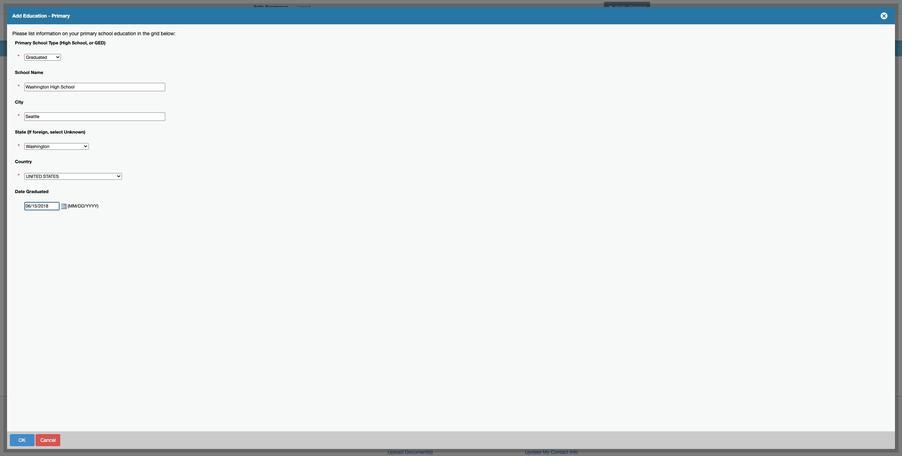 Task type: describe. For each thing, give the bounding box(es) containing it.
illinois department of financial and professional regulation image
[[250, 16, 411, 38]]

close window image
[[879, 10, 890, 22]]



Task type: locate. For each thing, give the bounding box(es) containing it.
None text field
[[24, 83, 165, 91], [24, 113, 165, 121], [24, 83, 165, 91], [24, 113, 165, 121]]

None text field
[[24, 202, 59, 210]]

None button
[[10, 434, 34, 446], [36, 434, 60, 446], [148, 434, 176, 446], [178, 434, 197, 446], [844, 434, 888, 446], [10, 434, 34, 446], [36, 434, 60, 446], [148, 434, 176, 446], [178, 434, 197, 446], [844, 434, 888, 446]]

shopping cart image
[[609, 5, 613, 9]]

None image field
[[59, 204, 66, 209]]

close window image
[[879, 10, 890, 22]]



Task type: vqa. For each thing, say whether or not it's contained in the screenshot.
IMAGE FIELD
yes



